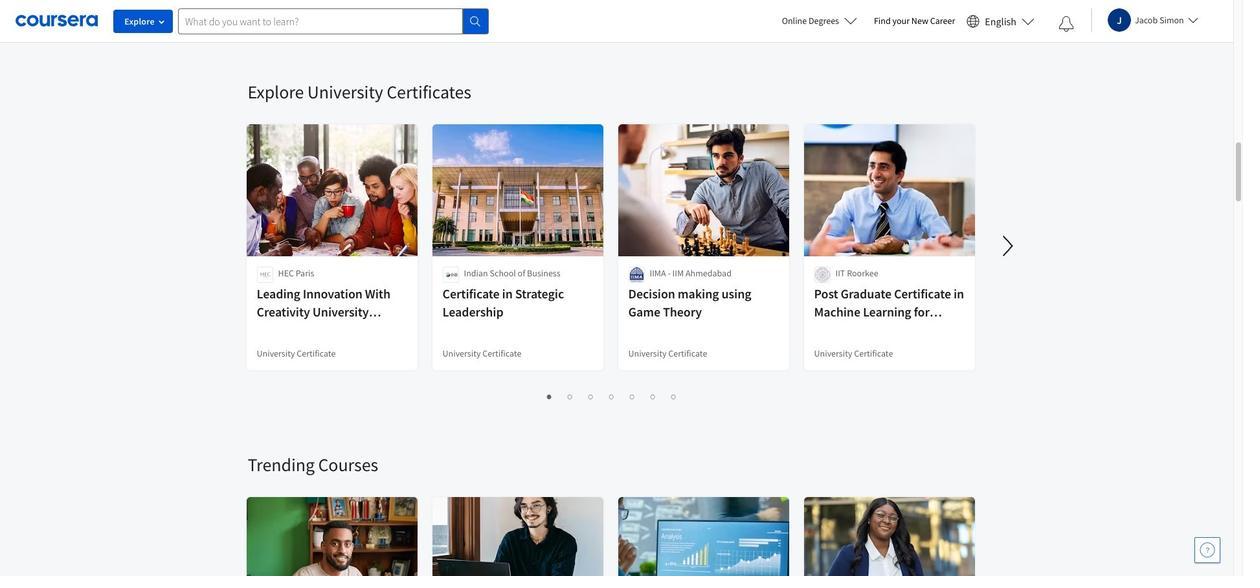 Task type: describe. For each thing, give the bounding box(es) containing it.
indian school of business image
[[443, 267, 459, 283]]

hec paris image
[[257, 267, 273, 283]]

coursera image
[[16, 11, 98, 31]]

google data analytics professional certificate by google, image
[[247, 498, 418, 577]]

explore university certificates carousel element
[[241, 41, 1244, 415]]

ibm data analyst professional certificate by ibm, image
[[618, 498, 790, 577]]

next slide image
[[993, 231, 1024, 262]]

google cybersecurity professional certificate by google, image
[[432, 498, 604, 577]]



Task type: vqa. For each thing, say whether or not it's contained in the screenshot.
trending courses carousel Element
yes



Task type: locate. For each thing, give the bounding box(es) containing it.
google project management: professional certificate by google, image
[[804, 498, 976, 577]]

None search field
[[178, 8, 489, 34]]

list inside explore university certificates carousel element
[[248, 389, 977, 404]]

iima - iim ahmedabad image
[[629, 267, 645, 283]]

help center image
[[1201, 543, 1216, 558]]

trending courses carousel element
[[241, 415, 1244, 577]]

What do you want to learn? text field
[[178, 8, 463, 34]]

iit roorkee image
[[815, 267, 831, 283]]

list
[[248, 389, 977, 404]]



